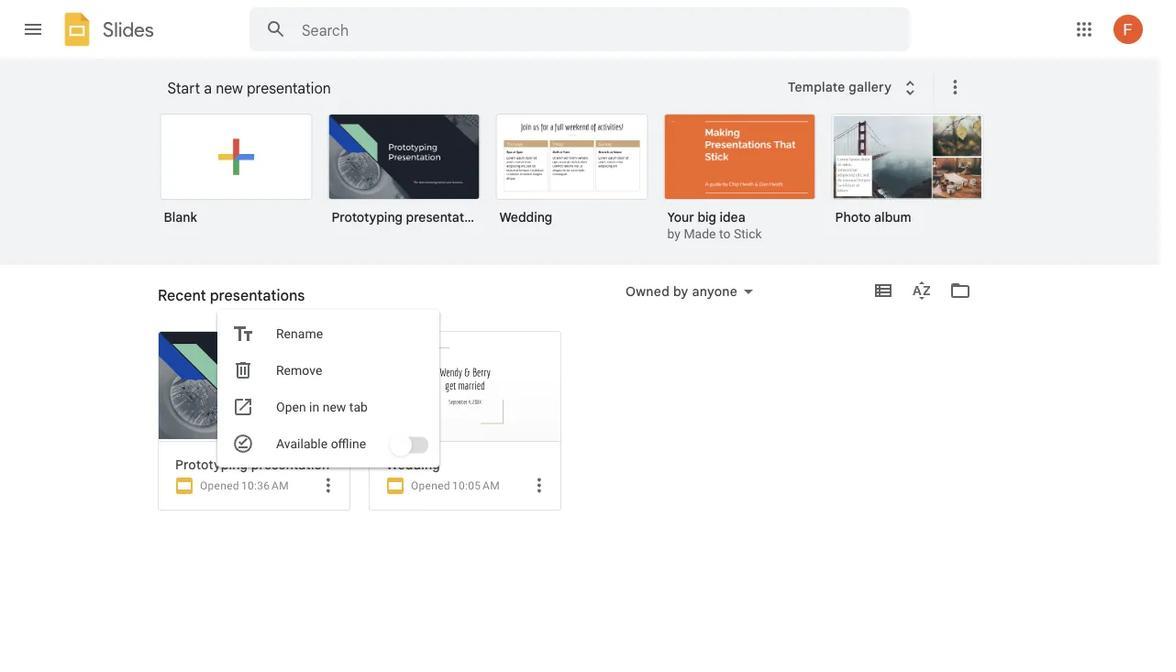 Task type: locate. For each thing, give the bounding box(es) containing it.
rename
[[276, 326, 323, 341]]

open
[[276, 400, 306, 415]]

owned
[[626, 284, 670, 300]]

by right owned
[[673, 284, 689, 300]]

by
[[668, 227, 681, 242], [673, 284, 689, 300]]

menu inside recent presentations list box
[[217, 310, 439, 468]]

1 horizontal spatial wedding
[[500, 209, 553, 225]]

new
[[216, 79, 243, 97], [323, 400, 346, 415]]

None search field
[[250, 7, 910, 51]]

1 vertical spatial wedding option
[[369, 331, 562, 650]]

opened down wedding google slides element
[[411, 480, 450, 493]]

0 horizontal spatial opened
[[200, 480, 239, 493]]

made
[[684, 227, 716, 242]]

your big idea option
[[664, 114, 816, 244]]

new for presentation
[[216, 79, 243, 97]]

prototyping presentation option
[[328, 114, 483, 239], [158, 310, 439, 650]]

0 horizontal spatial prototyping presentation
[[175, 457, 330, 473]]

new right a
[[216, 79, 243, 97]]

opened 10:36 am
[[200, 480, 289, 493]]

1 vertical spatial presentation
[[406, 209, 483, 225]]

0 vertical spatial presentation
[[247, 79, 331, 97]]

last opened by me 10:36 am element
[[241, 480, 289, 493]]

wedding inside wedding google slides element
[[386, 457, 440, 473]]

wedding google slides element
[[386, 457, 553, 473]]

presentations
[[210, 286, 305, 305], [203, 294, 287, 310]]

0 horizontal spatial wedding
[[386, 457, 440, 473]]

wedding option inside recent presentations list box
[[369, 331, 562, 650]]

presentation
[[247, 79, 331, 97], [406, 209, 483, 225], [251, 457, 330, 473]]

by down your
[[668, 227, 681, 242]]

1 horizontal spatial new
[[323, 400, 346, 415]]

new right in
[[323, 400, 346, 415]]

big
[[698, 209, 717, 225]]

prototyping presentation inside list box
[[332, 209, 483, 225]]

start
[[167, 79, 200, 97]]

1 opened from the left
[[200, 480, 239, 493]]

0 vertical spatial new
[[216, 79, 243, 97]]

list box
[[160, 110, 1004, 266]]

1 horizontal spatial prototyping
[[332, 209, 403, 225]]

2 vertical spatial presentation
[[251, 457, 330, 473]]

recent
[[158, 286, 206, 305], [158, 294, 200, 310]]

1 vertical spatial wedding
[[386, 457, 440, 473]]

0 vertical spatial wedding
[[500, 209, 553, 225]]

1 recent from the top
[[158, 286, 206, 305]]

prototyping presentation inside recent presentations list box
[[175, 457, 330, 473]]

recent presentations
[[158, 286, 305, 305], [158, 294, 287, 310]]

1 vertical spatial by
[[673, 284, 689, 300]]

your big idea by made to stick
[[668, 209, 762, 242]]

1 vertical spatial new
[[323, 400, 346, 415]]

0 vertical spatial by
[[668, 227, 681, 242]]

list box containing blank
[[160, 110, 1004, 266]]

photo album option
[[832, 114, 984, 239]]

by inside popup button
[[673, 284, 689, 300]]

opened inside prototyping presentation option
[[200, 480, 239, 493]]

slides link
[[59, 11, 154, 51]]

recent presentations list box
[[158, 310, 1002, 650]]

last opened by me 10:05 am element
[[452, 480, 500, 493]]

0 vertical spatial wedding option
[[496, 114, 648, 239]]

10:36 am
[[241, 480, 289, 493]]

1 vertical spatial prototyping
[[175, 457, 248, 473]]

0 vertical spatial prototyping presentation
[[332, 209, 483, 225]]

wedding
[[500, 209, 553, 225], [386, 457, 440, 473]]

menu containing rename
[[217, 310, 439, 468]]

main menu image
[[22, 18, 44, 40]]

new inside "menu"
[[323, 400, 346, 415]]

1 recent presentations from the top
[[158, 286, 305, 305]]

opened down prototyping presentation google slides element at the left bottom of page
[[200, 480, 239, 493]]

presentations inside heading
[[210, 286, 305, 305]]

2 opened from the left
[[411, 480, 450, 493]]

prototyping presentation
[[332, 209, 483, 225], [175, 457, 330, 473]]

available offline
[[276, 436, 366, 451]]

wedding option
[[496, 114, 648, 239], [369, 331, 562, 650]]

presentation inside list box
[[406, 209, 483, 225]]

prototyping inside recent presentations list box
[[175, 457, 248, 473]]

menu
[[217, 310, 439, 468]]

opened inside wedding option
[[411, 480, 450, 493]]

new inside heading
[[216, 79, 243, 97]]

wedding inside list box
[[500, 209, 553, 225]]

opened
[[200, 480, 239, 493], [411, 480, 450, 493]]

1 vertical spatial prototyping presentation option
[[158, 310, 439, 650]]

album
[[875, 209, 912, 225]]

idea
[[720, 209, 746, 225]]

0 horizontal spatial prototyping
[[175, 457, 248, 473]]

0 horizontal spatial new
[[216, 79, 243, 97]]

1 horizontal spatial prototyping presentation
[[332, 209, 483, 225]]

prototyping
[[332, 209, 403, 225], [175, 457, 248, 473]]

to
[[719, 227, 731, 242]]

blank
[[164, 209, 197, 225]]

1 vertical spatial prototyping presentation
[[175, 457, 330, 473]]

opened for wedding
[[411, 480, 450, 493]]

prototyping presentation google slides element
[[175, 457, 342, 473]]

1 horizontal spatial opened
[[411, 480, 450, 493]]



Task type: describe. For each thing, give the bounding box(es) containing it.
open in new tab
[[276, 400, 368, 415]]

template gallery button
[[776, 71, 933, 104]]

recent presentations heading
[[158, 265, 305, 324]]

presentation inside "start a new presentation" heading
[[247, 79, 331, 97]]

recent inside heading
[[158, 286, 206, 305]]

presentation inside prototyping presentation google slides element
[[251, 457, 330, 473]]

template gallery
[[788, 79, 892, 95]]

made to stick link
[[684, 227, 762, 242]]

in
[[309, 400, 320, 415]]

new for tab
[[323, 400, 346, 415]]

owned by anyone
[[626, 284, 738, 300]]

template
[[788, 79, 846, 95]]

available
[[276, 436, 328, 451]]

0 vertical spatial prototyping
[[332, 209, 403, 225]]

2 recent from the top
[[158, 294, 200, 310]]

gallery
[[849, 79, 892, 95]]

offline
[[331, 436, 366, 451]]

stick
[[734, 227, 762, 242]]

0 vertical spatial prototyping presentation option
[[328, 114, 483, 239]]

start a new presentation
[[167, 79, 331, 97]]

opened 10:05 am
[[411, 480, 500, 493]]

owned by anyone button
[[614, 281, 765, 303]]

a
[[204, 79, 212, 97]]

your
[[668, 209, 694, 225]]

10:05 am
[[452, 480, 500, 493]]

anyone
[[692, 284, 738, 300]]

opened for prototyping presentation
[[200, 480, 239, 493]]

start a new presentation heading
[[167, 59, 776, 117]]

photo album
[[835, 209, 912, 225]]

slides
[[103, 17, 154, 42]]

blank option
[[160, 114, 312, 239]]

photo
[[835, 209, 871, 225]]

more actions. image
[[941, 76, 966, 98]]

Search bar text field
[[302, 21, 864, 39]]

search image
[[258, 11, 295, 48]]

remove
[[276, 363, 322, 378]]

tab
[[349, 400, 368, 415]]

2 recent presentations from the top
[[158, 294, 287, 310]]

by inside your big idea by made to stick
[[668, 227, 681, 242]]



Task type: vqa. For each thing, say whether or not it's contained in the screenshot.
left Wedding
yes



